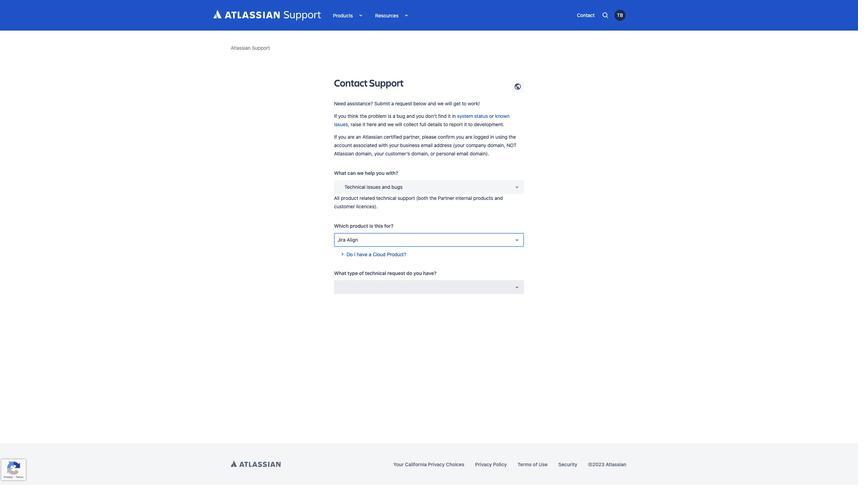 Task type: describe. For each thing, give the bounding box(es) containing it.
known
[[496, 113, 510, 119]]

request for technical
[[388, 271, 406, 277]]

have
[[357, 252, 368, 258]]

your california privacy choices link
[[394, 462, 465, 468]]

help
[[365, 170, 375, 176]]

in inside if you are an atlassian certified partner, please confirm you are logged in using the account associated with your business email address (your company domain, not atlassian domain, your customer's domain, or personal email domain).
[[491, 134, 495, 140]]

bug
[[397, 113, 406, 119]]

, raise it here and we will collect full details to report it to development.
[[348, 122, 505, 127]]

you right do
[[414, 271, 422, 277]]

not
[[507, 142, 517, 148]]

if for if you are an atlassian certified partner, please confirm you are logged in using the account associated with your business email address (your company domain, not atlassian domain, your customer's domain, or personal email domain).
[[334, 134, 337, 140]]

technical for support
[[377, 195, 397, 201]]

below
[[414, 101, 427, 107]]

can
[[348, 170, 356, 176]]

policy
[[494, 462, 507, 468]]

address
[[434, 142, 452, 148]]

licences).
[[357, 204, 378, 210]]

with
[[379, 142, 388, 148]]

to for work!
[[462, 101, 467, 107]]

raise
[[351, 122, 362, 127]]

0 vertical spatial is
[[388, 113, 392, 119]]

here
[[367, 122, 377, 127]]

all
[[334, 195, 340, 201]]

report
[[450, 122, 463, 127]]

the inside all product related technical support (both the partner internal products and customer licences).
[[430, 195, 437, 201]]

business
[[400, 142, 420, 148]]

partner
[[438, 195, 455, 201]]

(your
[[453, 142, 465, 148]]

1 open image from the top
[[513, 236, 522, 245]]

contact support
[[334, 76, 404, 90]]

system status link
[[458, 113, 488, 119]]

terms of use
[[518, 462, 548, 468]]

do i have a cloud product?
[[347, 252, 407, 258]]

1 privacy from the left
[[428, 462, 445, 468]]

this
[[375, 223, 383, 229]]

2023
[[593, 462, 605, 468]]

what can we help you with?
[[334, 170, 399, 176]]

find
[[439, 113, 447, 119]]

products image
[[353, 11, 362, 20]]

company
[[466, 142, 487, 148]]

details
[[428, 122, 443, 127]]

and left bugs
[[382, 184, 391, 190]]

contact for contact
[[578, 12, 595, 18]]

need assistance? submit a request below and we will get to work!
[[334, 101, 480, 107]]

you up (your
[[456, 134, 464, 140]]

product for all
[[341, 195, 359, 201]]

have?
[[424, 271, 437, 277]]

support
[[398, 195, 415, 201]]

products button
[[328, 10, 367, 21]]

search page image
[[602, 11, 610, 19]]

,
[[348, 122, 350, 127]]

work!
[[468, 101, 480, 107]]

cloud
[[373, 252, 386, 258]]

2 open image from the top
[[513, 284, 522, 292]]

which
[[334, 223, 349, 229]]

contact link
[[574, 10, 599, 21]]

california
[[405, 462, 427, 468]]

1 horizontal spatial domain,
[[412, 151, 429, 157]]

problem
[[369, 113, 387, 119]]

security
[[559, 462, 578, 468]]

what type of technical request do you have?
[[334, 271, 437, 277]]

technical
[[345, 184, 366, 190]]

with?
[[386, 170, 399, 176]]

for?
[[385, 223, 394, 229]]

1 horizontal spatial email
[[457, 151, 469, 157]]

2 horizontal spatial we
[[438, 101, 444, 107]]

bugs
[[392, 184, 403, 190]]

1 vertical spatial we
[[388, 122, 394, 127]]

if for if you think the problem is a bug and you don't find it in system status or
[[334, 113, 337, 119]]

0 vertical spatial your
[[389, 142, 399, 148]]

support for atlassian support
[[252, 45, 270, 51]]

product?
[[387, 252, 407, 258]]

1 horizontal spatial of
[[533, 462, 538, 468]]

you right help
[[376, 170, 385, 176]]

products
[[474, 195, 494, 201]]

technical issues and bugs
[[345, 184, 403, 190]]

your
[[394, 462, 404, 468]]

1 vertical spatial a
[[393, 113, 396, 119]]

please
[[422, 134, 437, 140]]

1 vertical spatial atlassian logo image
[[231, 461, 281, 468]]

support for contact support
[[370, 76, 404, 90]]

all product related technical support (both the partner internal products and customer licences).
[[334, 195, 503, 210]]

atlassian support link
[[231, 44, 270, 52]]

use
[[539, 462, 548, 468]]

your california privacy choices
[[394, 462, 465, 468]]

using
[[496, 134, 508, 140]]

issues for technical issues and bugs
[[367, 184, 381, 190]]

0 horizontal spatial domain,
[[356, 151, 373, 157]]

associated
[[354, 142, 378, 148]]

logged
[[474, 134, 489, 140]]

don't
[[426, 113, 437, 119]]

do i have a cloud product? button
[[334, 244, 411, 262]]

terms
[[518, 462, 532, 468]]

resources
[[376, 12, 399, 18]]

or inside if you are an atlassian certified partner, please confirm you are logged in using the account associated with your business email address (your company domain, not atlassian domain, your customer's domain, or personal email domain).
[[431, 151, 435, 157]]

1 vertical spatial your
[[375, 151, 384, 157]]

you up account
[[339, 134, 347, 140]]



Task type: vqa. For each thing, say whether or not it's contained in the screenshot.
Program
no



Task type: locate. For each thing, give the bounding box(es) containing it.
what for what type of technical request do you have?
[[334, 271, 347, 277]]

a right submit
[[392, 101, 394, 107]]

technical down bugs
[[377, 195, 397, 201]]

0 vertical spatial if
[[334, 113, 337, 119]]

your down with
[[375, 151, 384, 157]]

1 vertical spatial what
[[334, 271, 347, 277]]

to down find
[[444, 122, 448, 127]]

privacy policy
[[476, 462, 507, 468]]

privacy left "choices" at the right
[[428, 462, 445, 468]]

0 vertical spatial we
[[438, 101, 444, 107]]

privacy left policy
[[476, 462, 492, 468]]

the
[[360, 113, 367, 119], [509, 134, 516, 140], [430, 195, 437, 201]]

is left the this
[[370, 223, 374, 229]]

products
[[333, 12, 353, 18]]

1 vertical spatial open image
[[513, 284, 522, 292]]

a inside button
[[369, 252, 372, 258]]

0 horizontal spatial support
[[252, 45, 270, 51]]

or up 'development.'
[[490, 113, 494, 119]]

if
[[334, 113, 337, 119], [334, 134, 337, 140]]

in left using
[[491, 134, 495, 140]]

you left think
[[339, 113, 347, 119]]

domain, down using
[[488, 142, 506, 148]]

it for if you think the problem is a bug and you don't find it in system status or
[[448, 113, 451, 119]]

if you are an atlassian certified partner, please confirm you are logged in using the account associated with your business email address (your company domain, not atlassian domain, your customer's domain, or personal email domain).
[[334, 134, 517, 157]]

0 horizontal spatial are
[[348, 134, 355, 140]]

are left an
[[348, 134, 355, 140]]

email down (your
[[457, 151, 469, 157]]

1 vertical spatial if
[[334, 134, 337, 140]]

domain).
[[470, 151, 490, 157]]

0 horizontal spatial we
[[357, 170, 364, 176]]

0 horizontal spatial to
[[444, 122, 448, 127]]

2 vertical spatial the
[[430, 195, 437, 201]]

privacy
[[428, 462, 445, 468], [476, 462, 492, 468]]

1 vertical spatial in
[[491, 134, 495, 140]]

1 what from the top
[[334, 170, 347, 176]]

0 vertical spatial contact
[[578, 12, 595, 18]]

2 horizontal spatial it
[[465, 122, 467, 127]]

1 vertical spatial request
[[388, 271, 406, 277]]

to down system status link
[[469, 122, 473, 127]]

open image
[[513, 183, 522, 192]]

0 vertical spatial open image
[[513, 236, 522, 245]]

a for request
[[392, 101, 394, 107]]

1 horizontal spatial we
[[388, 122, 394, 127]]

product inside all product related technical support (both the partner internal products and customer licences).
[[341, 195, 359, 201]]

resources button
[[370, 10, 412, 21]]

privacy policy link
[[476, 462, 507, 468]]

account avatar image
[[615, 10, 626, 21]]

1 horizontal spatial is
[[388, 113, 392, 119]]

1 if from the top
[[334, 113, 337, 119]]

get
[[454, 101, 461, 107]]

support
[[252, 45, 270, 51], [370, 76, 404, 90]]

the right (both
[[430, 195, 437, 201]]

domain, down business
[[412, 151, 429, 157]]

your
[[389, 142, 399, 148], [375, 151, 384, 157]]

1 horizontal spatial your
[[389, 142, 399, 148]]

1 horizontal spatial are
[[466, 134, 473, 140]]

we right "can"
[[357, 170, 364, 176]]

the inside if you are an atlassian certified partner, please confirm you are logged in using the account associated with your business email address (your company domain, not atlassian domain, your customer's domain, or personal email domain).
[[509, 134, 516, 140]]

and right products
[[495, 195, 503, 201]]

1 vertical spatial the
[[509, 134, 516, 140]]

if inside if you are an atlassian certified partner, please confirm you are logged in using the account associated with your business email address (your company domain, not atlassian domain, your customer's domain, or personal email domain).
[[334, 134, 337, 140]]

which product is this for?
[[334, 223, 394, 229]]

1 vertical spatial of
[[533, 462, 538, 468]]

0 vertical spatial what
[[334, 170, 347, 176]]

atlassian logo image
[[214, 10, 321, 21], [231, 461, 281, 468]]

0 vertical spatial of
[[359, 271, 364, 277]]

0 vertical spatial technical
[[377, 195, 397, 201]]

it down system
[[465, 122, 467, 127]]

issues for known issues
[[334, 122, 348, 127]]

an
[[356, 134, 362, 140]]

1 horizontal spatial the
[[430, 195, 437, 201]]

technical down do i have a cloud product?
[[365, 271, 387, 277]]

status
[[475, 113, 488, 119]]

1 horizontal spatial privacy
[[476, 462, 492, 468]]

will left "get"
[[445, 101, 453, 107]]

align
[[347, 237, 358, 243]]

or left 'personal'
[[431, 151, 435, 157]]

1 vertical spatial will
[[395, 122, 403, 127]]

certified
[[384, 134, 402, 140]]

0 horizontal spatial issues
[[334, 122, 348, 127]]

contact left search page image
[[578, 12, 595, 18]]

a left bug
[[393, 113, 396, 119]]

0 horizontal spatial of
[[359, 271, 364, 277]]

0 horizontal spatial privacy
[[428, 462, 445, 468]]

it right find
[[448, 113, 451, 119]]

technical for request
[[365, 271, 387, 277]]

0 vertical spatial request
[[396, 101, 412, 107]]

to for report
[[444, 122, 448, 127]]

2 vertical spatial we
[[357, 170, 364, 176]]

personal
[[437, 151, 456, 157]]

0 vertical spatial issues
[[334, 122, 348, 127]]

your down certified
[[389, 142, 399, 148]]

2 privacy from the left
[[476, 462, 492, 468]]

0 horizontal spatial is
[[370, 223, 374, 229]]

we
[[438, 101, 444, 107], [388, 122, 394, 127], [357, 170, 364, 176]]

development.
[[474, 122, 505, 127]]

contact
[[578, 12, 595, 18], [334, 76, 368, 90]]

0 horizontal spatial it
[[363, 122, 366, 127]]

request left do
[[388, 271, 406, 277]]

0 horizontal spatial or
[[431, 151, 435, 157]]

1 horizontal spatial support
[[370, 76, 404, 90]]

known issues link
[[334, 113, 510, 127]]

issues inside known issues
[[334, 122, 348, 127]]

partner,
[[404, 134, 421, 140]]

we up certified
[[388, 122, 394, 127]]

contact for contact support
[[334, 76, 368, 90]]

the right think
[[360, 113, 367, 119]]

choices
[[446, 462, 465, 468]]

and
[[428, 101, 437, 107], [407, 113, 415, 119], [378, 122, 387, 127], [382, 184, 391, 190], [495, 195, 503, 201]]

1 vertical spatial product
[[350, 223, 368, 229]]

full
[[420, 122, 427, 127]]

0 vertical spatial in
[[452, 113, 456, 119]]

will
[[445, 101, 453, 107], [395, 122, 403, 127]]

a for cloud
[[369, 252, 372, 258]]

the up the "not"
[[509, 134, 516, 140]]

if up account
[[334, 134, 337, 140]]

we up find
[[438, 101, 444, 107]]

1 vertical spatial or
[[431, 151, 435, 157]]

0 horizontal spatial contact
[[334, 76, 368, 90]]

customer's
[[386, 151, 410, 157]]

need
[[334, 101, 346, 107]]

customer
[[334, 204, 355, 210]]

2 horizontal spatial to
[[469, 122, 473, 127]]

(both
[[417, 195, 429, 201]]

you up full
[[416, 113, 424, 119]]

and up collect
[[407, 113, 415, 119]]

1 horizontal spatial it
[[448, 113, 451, 119]]

domain, down associated
[[356, 151, 373, 157]]

to right "get"
[[462, 101, 467, 107]]

2 are from the left
[[466, 134, 473, 140]]

2023 atlassian
[[593, 462, 627, 468]]

1 vertical spatial support
[[370, 76, 404, 90]]

1 horizontal spatial will
[[445, 101, 453, 107]]

product up align
[[350, 223, 368, 229]]

0 vertical spatial a
[[392, 101, 394, 107]]

0 horizontal spatial will
[[395, 122, 403, 127]]

in up report on the right top
[[452, 113, 456, 119]]

product up "customer"
[[341, 195, 359, 201]]

atlassian support
[[231, 45, 270, 51]]

0 vertical spatial atlassian logo image
[[214, 10, 321, 21]]

1 vertical spatial technical
[[365, 271, 387, 277]]

0 horizontal spatial the
[[360, 113, 367, 119]]

of left use
[[533, 462, 538, 468]]

collect
[[404, 122, 419, 127]]

request up bug
[[396, 101, 412, 107]]

you
[[339, 113, 347, 119], [416, 113, 424, 119], [339, 134, 347, 140], [456, 134, 464, 140], [376, 170, 385, 176], [414, 271, 422, 277]]

a right have
[[369, 252, 372, 258]]

and inside all product related technical support (both the partner internal products and customer licences).
[[495, 195, 503, 201]]

it for , raise it here and we will collect full details to report it to development.
[[465, 122, 467, 127]]

jira align
[[338, 237, 358, 243]]

type
[[348, 271, 358, 277]]

0 vertical spatial product
[[341, 195, 359, 201]]

in
[[452, 113, 456, 119], [491, 134, 495, 140]]

1 horizontal spatial to
[[462, 101, 467, 107]]

internal
[[456, 195, 473, 201]]

1 vertical spatial is
[[370, 223, 374, 229]]

issues down think
[[334, 122, 348, 127]]

product
[[341, 195, 359, 201], [350, 223, 368, 229]]

and right below
[[428, 101, 437, 107]]

1 horizontal spatial in
[[491, 134, 495, 140]]

technical
[[377, 195, 397, 201], [365, 271, 387, 277]]

it left here in the left top of the page
[[363, 122, 366, 127]]

issues up the "related"
[[367, 184, 381, 190]]

jira
[[338, 237, 346, 243]]

email
[[421, 142, 433, 148], [457, 151, 469, 157]]

1 horizontal spatial or
[[490, 113, 494, 119]]

i
[[354, 252, 356, 258]]

1 horizontal spatial issues
[[367, 184, 381, 190]]

system
[[458, 113, 473, 119]]

contact up assistance?
[[334, 76, 368, 90]]

known issues
[[334, 113, 510, 127]]

0 horizontal spatial in
[[452, 113, 456, 119]]

do
[[407, 271, 413, 277]]

0 vertical spatial support
[[252, 45, 270, 51]]

submit
[[375, 101, 390, 107]]

of right type
[[359, 271, 364, 277]]

2 what from the top
[[334, 271, 347, 277]]

0 vertical spatial or
[[490, 113, 494, 119]]

0 vertical spatial the
[[360, 113, 367, 119]]

2 if from the top
[[334, 134, 337, 140]]

do
[[347, 252, 353, 258]]

of
[[359, 271, 364, 277], [533, 462, 538, 468]]

terms of use link
[[518, 462, 548, 468]]

open image
[[513, 236, 522, 245], [513, 284, 522, 292]]

product for which
[[350, 223, 368, 229]]

resources dropdown image
[[399, 11, 407, 20]]

1 are from the left
[[348, 134, 355, 140]]

what left "can"
[[334, 170, 347, 176]]

what left type
[[334, 271, 347, 277]]

issues
[[334, 122, 348, 127], [367, 184, 381, 190]]

0 horizontal spatial your
[[375, 151, 384, 157]]

1 vertical spatial contact
[[334, 76, 368, 90]]

account
[[334, 142, 352, 148]]

request
[[396, 101, 412, 107], [388, 271, 406, 277]]

2 vertical spatial a
[[369, 252, 372, 258]]

1 horizontal spatial contact
[[578, 12, 595, 18]]

1 vertical spatial issues
[[367, 184, 381, 190]]

if down need
[[334, 113, 337, 119]]

domain,
[[488, 142, 506, 148], [356, 151, 373, 157], [412, 151, 429, 157]]

are up company on the top of page
[[466, 134, 473, 140]]

think
[[348, 113, 359, 119]]

will down bug
[[395, 122, 403, 127]]

0 vertical spatial email
[[421, 142, 433, 148]]

2 horizontal spatial domain,
[[488, 142, 506, 148]]

related
[[360, 195, 375, 201]]

0 horizontal spatial email
[[421, 142, 433, 148]]

email down please
[[421, 142, 433, 148]]

is left bug
[[388, 113, 392, 119]]

1 vertical spatial email
[[457, 151, 469, 157]]

0 vertical spatial will
[[445, 101, 453, 107]]

to
[[462, 101, 467, 107], [444, 122, 448, 127], [469, 122, 473, 127]]

assistance?
[[348, 101, 373, 107]]

what for what can we help you with?
[[334, 170, 347, 176]]

and down the problem
[[378, 122, 387, 127]]

technical inside all product related technical support (both the partner internal products and customer licences).
[[377, 195, 397, 201]]

request for a
[[396, 101, 412, 107]]

2 horizontal spatial the
[[509, 134, 516, 140]]



